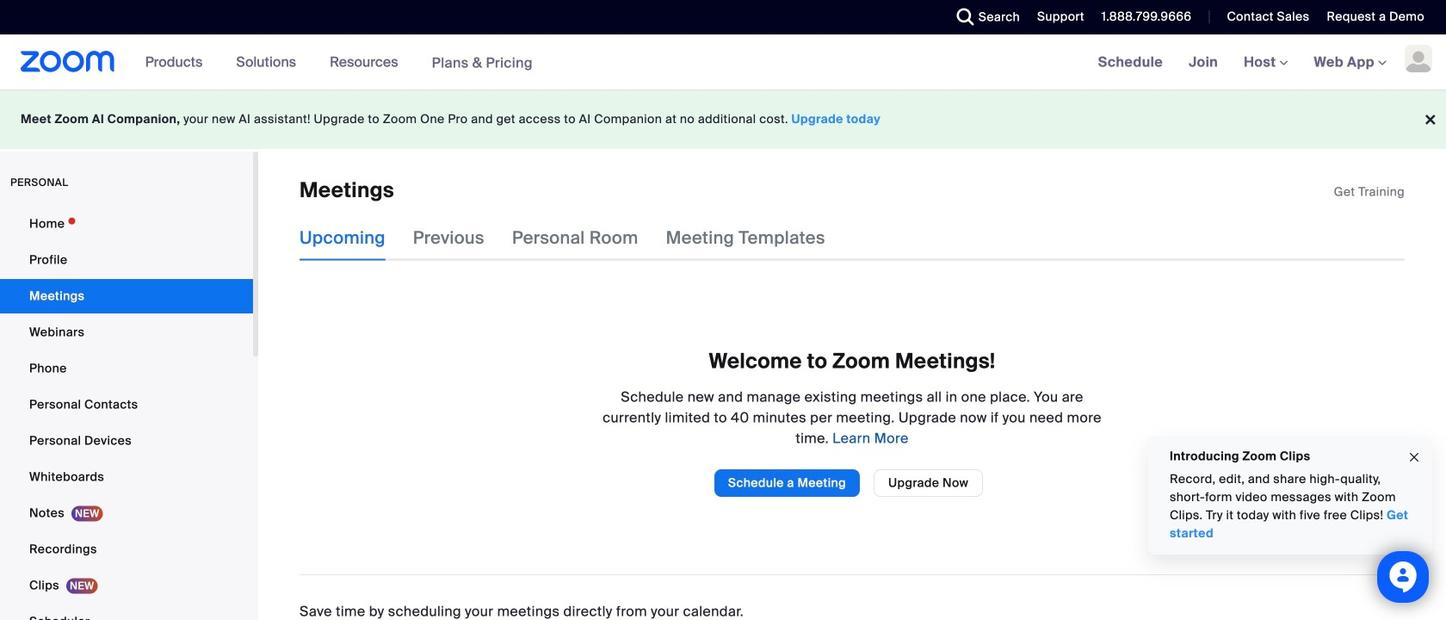 Task type: describe. For each thing, give the bounding box(es) containing it.
close image
[[1408, 448, 1422, 467]]

personal menu menu
[[0, 207, 253, 620]]



Task type: locate. For each thing, give the bounding box(es) containing it.
meetings navigation
[[1086, 34, 1447, 91]]

application
[[1335, 183, 1406, 201]]

tabs of meeting tab list
[[300, 216, 853, 260]]

zoom logo image
[[21, 51, 115, 72]]

profile picture image
[[1406, 45, 1433, 72]]

product information navigation
[[132, 34, 546, 91]]

banner
[[0, 34, 1447, 91]]

footer
[[0, 90, 1447, 149]]



Task type: vqa. For each thing, say whether or not it's contained in the screenshot.
Zoom associated with Zoom Phone
no



